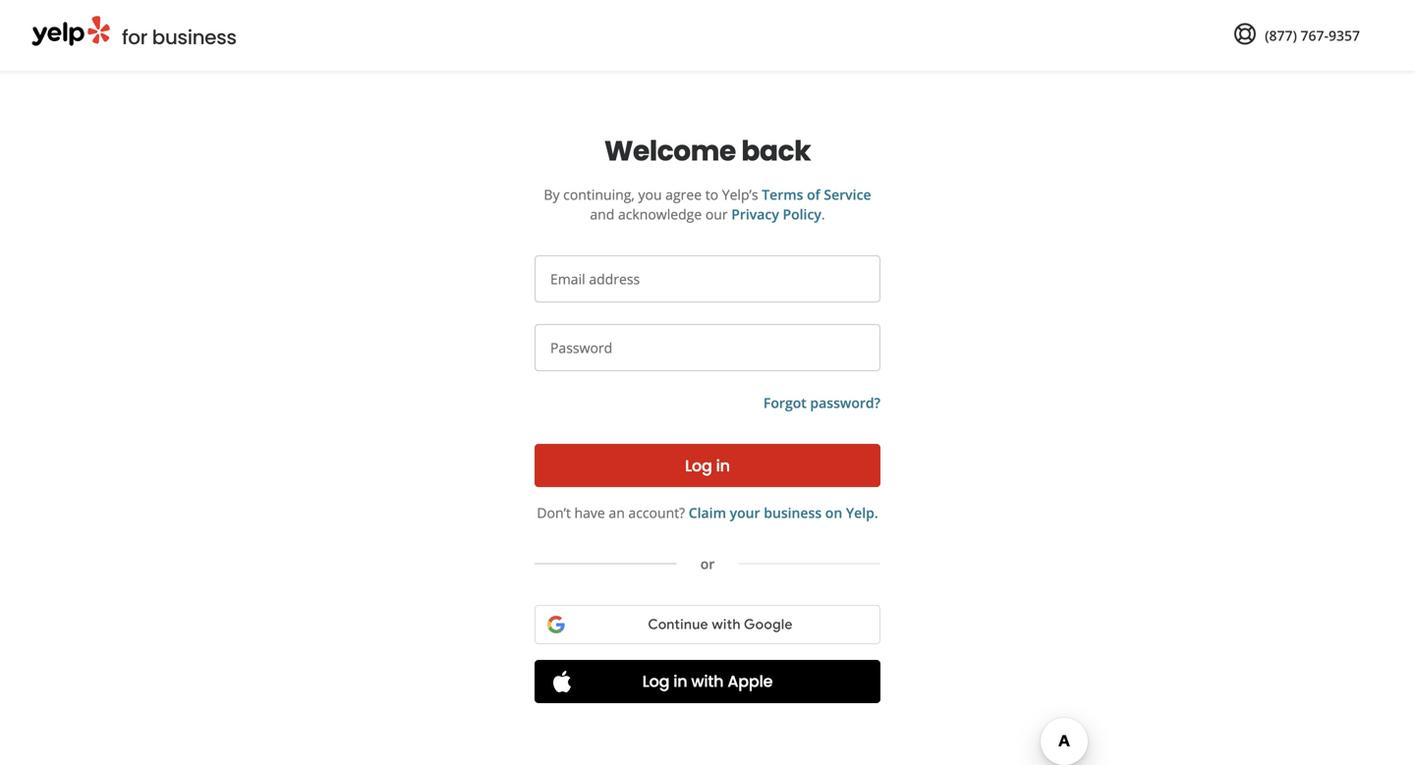 Task type: describe. For each thing, give the bounding box(es) containing it.
claim
[[689, 504, 726, 522]]

our
[[706, 205, 728, 224]]

privacy policy link
[[732, 205, 822, 224]]

loading... region
[[525, 185, 891, 704]]

form element
[[535, 185, 881, 488]]

for
[[122, 24, 147, 51]]

log in button
[[535, 444, 881, 488]]

by
[[544, 185, 560, 204]]

for business
[[122, 24, 237, 51]]

continuing,
[[563, 185, 635, 204]]

service
[[824, 185, 871, 204]]

don't
[[537, 504, 571, 522]]

welcome
[[604, 132, 736, 171]]

forgot
[[764, 394, 807, 412]]

business inside the loading... region
[[764, 504, 822, 522]]

9357
[[1329, 26, 1360, 45]]

terms of service link
[[762, 185, 871, 204]]

yelp's
[[722, 185, 758, 204]]

email
[[550, 270, 586, 288]]

an
[[609, 504, 625, 522]]

claim your business on yelp. link
[[689, 504, 878, 522]]

(877) 767-9357 link
[[1265, 26, 1360, 45]]

(877)
[[1265, 26, 1297, 45]]

terms
[[762, 185, 803, 204]]

yelp.
[[846, 504, 878, 522]]

policy
[[783, 205, 822, 224]]

account?
[[629, 504, 685, 522]]

welcome back
[[604, 132, 811, 171]]

(877) 767-9357
[[1265, 26, 1360, 45]]

and
[[590, 205, 615, 224]]



Task type: locate. For each thing, give the bounding box(es) containing it.
email address
[[550, 270, 640, 288]]

1 horizontal spatial in
[[716, 455, 730, 477]]

24 apple v2 image
[[550, 670, 574, 694]]

24 support outline v2 image
[[1234, 22, 1257, 46]]

forgot password? link
[[764, 394, 881, 412]]

business right the for
[[152, 24, 237, 51]]

e.g. casey@business.com email field
[[535, 256, 881, 303]]

0 horizontal spatial log
[[643, 671, 670, 693]]

to
[[705, 185, 719, 204]]

  password field inside the loading... region
[[535, 324, 881, 372]]

business left on
[[764, 504, 822, 522]]

agree
[[666, 185, 702, 204]]

log for log in with apple
[[643, 671, 670, 693]]

apple
[[728, 671, 773, 693]]

log
[[685, 455, 712, 477], [643, 671, 670, 693]]

1 vertical spatial in
[[674, 671, 688, 693]]

you
[[638, 185, 662, 204]]

or
[[701, 555, 715, 574]]

0 vertical spatial business
[[152, 24, 237, 51]]

.
[[822, 205, 825, 224]]

log up the claim
[[685, 455, 712, 477]]

1 horizontal spatial log
[[685, 455, 712, 477]]

have
[[575, 504, 605, 522]]

in left with on the bottom of page
[[674, 671, 688, 693]]

business
[[152, 24, 237, 51], [764, 504, 822, 522]]

by continuing, you agree to yelp's terms of service and acknowledge our privacy policy .
[[544, 185, 871, 224]]

don't have an account? claim your business on yelp.
[[537, 504, 878, 522]]

  password field
[[535, 324, 881, 372]]

address
[[589, 270, 640, 288]]

in
[[716, 455, 730, 477], [674, 671, 688, 693]]

log for log in
[[685, 455, 712, 477]]

log inside form "element"
[[685, 455, 712, 477]]

1 horizontal spatial business
[[764, 504, 822, 522]]

1 vertical spatial log
[[643, 671, 670, 693]]

with
[[691, 671, 724, 693]]

0 horizontal spatial in
[[674, 671, 688, 693]]

of
[[807, 185, 820, 204]]

on
[[825, 504, 843, 522]]

in for log in
[[716, 455, 730, 477]]

password?
[[810, 394, 881, 412]]

your
[[730, 504, 760, 522]]

log left with on the bottom of page
[[643, 671, 670, 693]]

0 horizontal spatial business
[[152, 24, 237, 51]]

log in with apple
[[643, 671, 773, 693]]

log in with apple button
[[535, 661, 881, 704]]

log in
[[685, 455, 730, 477]]

1 vertical spatial business
[[764, 504, 822, 522]]

0 vertical spatial log
[[685, 455, 712, 477]]

767-
[[1301, 26, 1329, 45]]

in up 'don't have an account? claim your business on yelp.'
[[716, 455, 730, 477]]

in inside form "element"
[[716, 455, 730, 477]]

0 vertical spatial in
[[716, 455, 730, 477]]

password
[[550, 339, 613, 357]]

forgot password?
[[764, 394, 881, 412]]

acknowledge
[[618, 205, 702, 224]]

in for log in with apple
[[674, 671, 688, 693]]

privacy
[[732, 205, 779, 224]]

back
[[741, 132, 811, 171]]



Task type: vqa. For each thing, say whether or not it's contained in the screenshot.
'e.g. Mario's Plumber' Text Field
no



